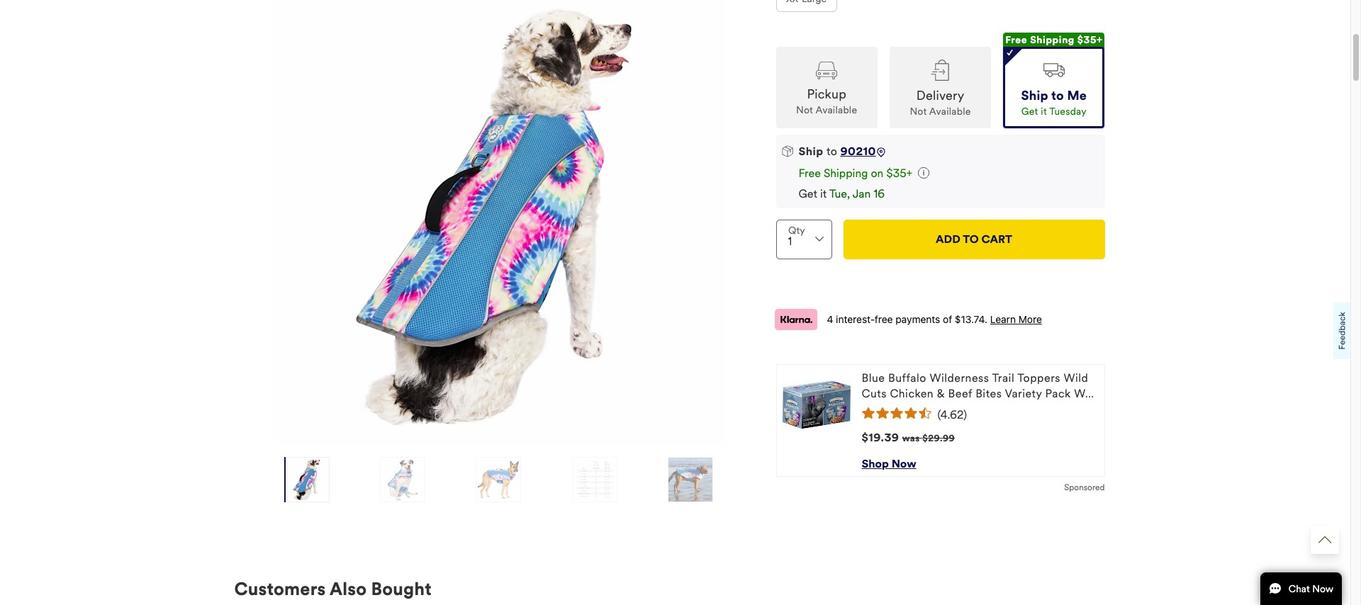 Task type: locate. For each thing, give the bounding box(es) containing it.
0 horizontal spatial shipping
[[824, 167, 868, 180]]

1 horizontal spatial ship
[[1022, 88, 1049, 104]]

canada pooch wave rider tie dye dog life vest, x-small - thumbnail-4 image
[[573, 457, 617, 503]]

shipping up get it tue, jan 16
[[824, 167, 868, 180]]

1 horizontal spatial get
[[1022, 106, 1039, 118]]

it left 'tuesday'
[[1042, 106, 1048, 118]]

1 horizontal spatial free
[[1006, 34, 1028, 46]]

shipping up delivery-method-ship to me-get it tuesday radio
[[1031, 34, 1075, 46]]

option group containing pickup
[[776, 33, 1106, 129]]

2 option group from the top
[[776, 33, 1106, 129]]

available inside pickup not available
[[816, 104, 858, 116]]

get left tue,
[[799, 187, 818, 201]]

free
[[1006, 34, 1028, 46], [799, 167, 821, 180]]

not inside pickup not available
[[797, 104, 814, 116]]

$35+ up me
[[1078, 34, 1103, 46]]

free up icon check success 4
[[1006, 34, 1028, 46]]

delivery-method-Delivery-Not Available radio
[[890, 47, 992, 129]]

1 vertical spatial option group
[[776, 33, 1106, 129]]

$13.74.
[[955, 313, 988, 325]]

1 horizontal spatial $35+
[[1078, 34, 1103, 46]]

1 vertical spatial ship
[[799, 145, 824, 158]]

delivery not available
[[910, 88, 971, 118]]

1 vertical spatial to
[[827, 145, 838, 158]]

0 horizontal spatial available
[[816, 104, 858, 116]]

0 horizontal spatial it
[[821, 187, 827, 201]]

ship left 90210 button
[[799, 145, 824, 158]]

it inside ship to me get it tuesday
[[1042, 106, 1048, 118]]

0 horizontal spatial $35+
[[887, 167, 913, 180]]

available down delivery
[[930, 106, 971, 118]]

free down the ship to 90210
[[799, 167, 821, 180]]

get left 'tuesday'
[[1022, 106, 1039, 118]]

ship
[[1022, 88, 1049, 104], [799, 145, 824, 158]]

free for free shipping $35+
[[1006, 34, 1028, 46]]

$19.39
[[862, 431, 900, 445]]

free shipping $35+
[[1006, 34, 1103, 46]]

available
[[816, 104, 858, 116], [930, 106, 971, 118]]

not inside "delivery not available"
[[910, 106, 927, 118]]

1 vertical spatial shipping
[[824, 167, 868, 180]]

interest-
[[836, 313, 875, 325]]

rating 4.62 out of 5 element
[[862, 408, 1099, 422]]

add to cart button
[[844, 220, 1106, 259]]

0 horizontal spatial free
[[799, 167, 821, 180]]

to for me
[[1052, 88, 1065, 104]]

0 vertical spatial to
[[1052, 88, 1065, 104]]

ship left me
[[1022, 88, 1049, 104]]

free shipping on $35+ image
[[919, 167, 930, 179]]

90210
[[841, 145, 877, 158]]

1 horizontal spatial to
[[1052, 88, 1065, 104]]

get inside ship to me get it tuesday
[[1022, 106, 1039, 118]]

available for delivery
[[930, 106, 971, 118]]

bought
[[371, 579, 432, 601]]

0 vertical spatial get
[[1022, 106, 1039, 118]]

ship inside ship to me get it tuesday
[[1022, 88, 1049, 104]]

more
[[1019, 313, 1043, 325]]

1 horizontal spatial not
[[910, 106, 927, 118]]

cart
[[982, 233, 1013, 246]]

to up 'tuesday'
[[1052, 88, 1065, 104]]

shipping
[[1031, 34, 1075, 46], [824, 167, 868, 180]]

it left tue,
[[821, 187, 827, 201]]

$35+ right on at the right top
[[887, 167, 913, 180]]

was
[[903, 433, 921, 445]]

1 horizontal spatial it
[[1042, 106, 1048, 118]]

0 vertical spatial ship
[[1022, 88, 1049, 104]]

0 horizontal spatial to
[[827, 145, 838, 158]]

available down pickup
[[816, 104, 858, 116]]

1 horizontal spatial shipping
[[1031, 34, 1075, 46]]

ship to me get it tuesday
[[1022, 88, 1088, 118]]

16
[[874, 187, 885, 201]]

available inside "delivery not available"
[[930, 106, 971, 118]]

to inside ship to me get it tuesday
[[1052, 88, 1065, 104]]

free
[[875, 313, 893, 325]]

0 vertical spatial option group
[[776, 0, 1106, 18]]

0 horizontal spatial ship
[[799, 145, 824, 158]]

1 vertical spatial free
[[799, 167, 821, 180]]

$35+ inside option group
[[1078, 34, 1103, 46]]

pickup not available
[[797, 86, 858, 116]]

1 option group from the top
[[776, 0, 1106, 18]]

0 horizontal spatial get
[[799, 187, 818, 201]]

it
[[1042, 106, 1048, 118], [821, 187, 827, 201]]

shipping for on
[[824, 167, 868, 180]]

icon pickup store image
[[817, 61, 838, 79]]

not down delivery
[[910, 106, 927, 118]]

not down pickup
[[797, 104, 814, 116]]

also
[[330, 579, 367, 601]]

1 vertical spatial it
[[821, 187, 827, 201]]

tue,
[[830, 187, 851, 201]]

learn
[[991, 313, 1017, 325]]

to
[[1052, 88, 1065, 104], [827, 145, 838, 158]]

customers
[[234, 579, 326, 601]]

0 vertical spatial it
[[1042, 106, 1048, 118]]

get
[[1022, 106, 1039, 118], [799, 187, 818, 201]]

0 vertical spatial free
[[1006, 34, 1028, 46]]

on
[[871, 167, 884, 180]]

not
[[797, 104, 814, 116], [910, 106, 927, 118]]

0 vertical spatial shipping
[[1031, 34, 1075, 46]]

to left 90210 button
[[827, 145, 838, 158]]

to
[[963, 233, 979, 246]]

$35+
[[1078, 34, 1103, 46], [887, 167, 913, 180]]

to for 90210
[[827, 145, 838, 158]]

1 horizontal spatial available
[[930, 106, 971, 118]]

0 horizontal spatial not
[[797, 104, 814, 116]]

jan
[[853, 187, 871, 201]]

scroll to top image
[[1319, 534, 1332, 547]]

option group
[[776, 0, 1106, 18], [776, 33, 1106, 129]]

0 vertical spatial $35+
[[1078, 34, 1103, 46]]



Task type: vqa. For each thing, say whether or not it's contained in the screenshot.
Bacon within the Bacon Scent Dri-Tech Rope Dog Toy
no



Task type: describe. For each thing, give the bounding box(es) containing it.
learn more button
[[991, 313, 1043, 325]]

ship for me
[[1022, 88, 1049, 104]]

4
[[827, 313, 834, 325]]

4 interest-free payments of $13.74. learn more
[[827, 313, 1043, 325]]

now
[[892, 457, 917, 471]]

delivery-method-Pickup-Not Available radio
[[776, 47, 878, 129]]

( 4.62 )
[[938, 408, 968, 422]]

payments
[[896, 313, 941, 325]]

icon carat down image
[[815, 237, 824, 242]]

of
[[944, 313, 953, 325]]

delivery
[[917, 88, 965, 104]]

pickup
[[808, 86, 847, 102]]

styled arrow button link
[[1312, 526, 1340, 555]]

shop now
[[862, 457, 917, 471]]

1 vertical spatial get
[[799, 187, 818, 201]]

canada pooch wave rider tie dye dog life vest, x-small - thumbnail-5 image
[[669, 457, 713, 503]]

(
[[938, 408, 941, 422]]

free shipping on $35+
[[799, 167, 913, 180]]

1 vertical spatial $35+
[[887, 167, 913, 180]]

delivery-method-Ship to Me-Get it Tuesday radio
[[1004, 47, 1106, 129]]

canada pooch wave rider tie dye dog life vest, x-small - thumbnail-1 image
[[285, 457, 329, 503]]

$19.39 was $29.99
[[862, 431, 956, 445]]

icon check success 4 image
[[1007, 49, 1013, 56]]

$29.99
[[923, 433, 956, 445]]

not for pickup
[[797, 104, 814, 116]]

canada pooch wave rider tie dye dog life vest, x-small - carousel image #1 image
[[274, 0, 725, 446]]

icon delivery pin image
[[877, 148, 887, 157]]

add
[[936, 233, 961, 246]]

4.62
[[941, 408, 964, 422]]

shop
[[862, 457, 889, 471]]

klarna badge image
[[775, 309, 818, 330]]

ship to 90210
[[799, 145, 877, 158]]

shipping for $35+
[[1031, 34, 1075, 46]]

90210 button
[[841, 145, 877, 158]]

sponsored
[[1065, 483, 1106, 493]]

free for free shipping on $35+
[[799, 167, 821, 180]]

not for delivery
[[910, 106, 927, 118]]

available for pickup
[[816, 104, 858, 116]]

)
[[964, 408, 968, 422]]

add to cart
[[936, 233, 1013, 246]]

tuesday
[[1050, 106, 1087, 118]]

canada pooch wave rider tie dye dog life vest, x-small - thumbnail-3 image
[[477, 457, 521, 503]]

customers also bought
[[234, 579, 432, 601]]

canada pooch wave rider tie dye dog life vest, x-small - thumbnail-2 image
[[381, 457, 425, 503]]

ship for 90210
[[799, 145, 824, 158]]

get it tue, jan 16
[[799, 187, 885, 201]]

icon info 2 button
[[919, 167, 930, 180]]

me
[[1068, 88, 1088, 104]]



